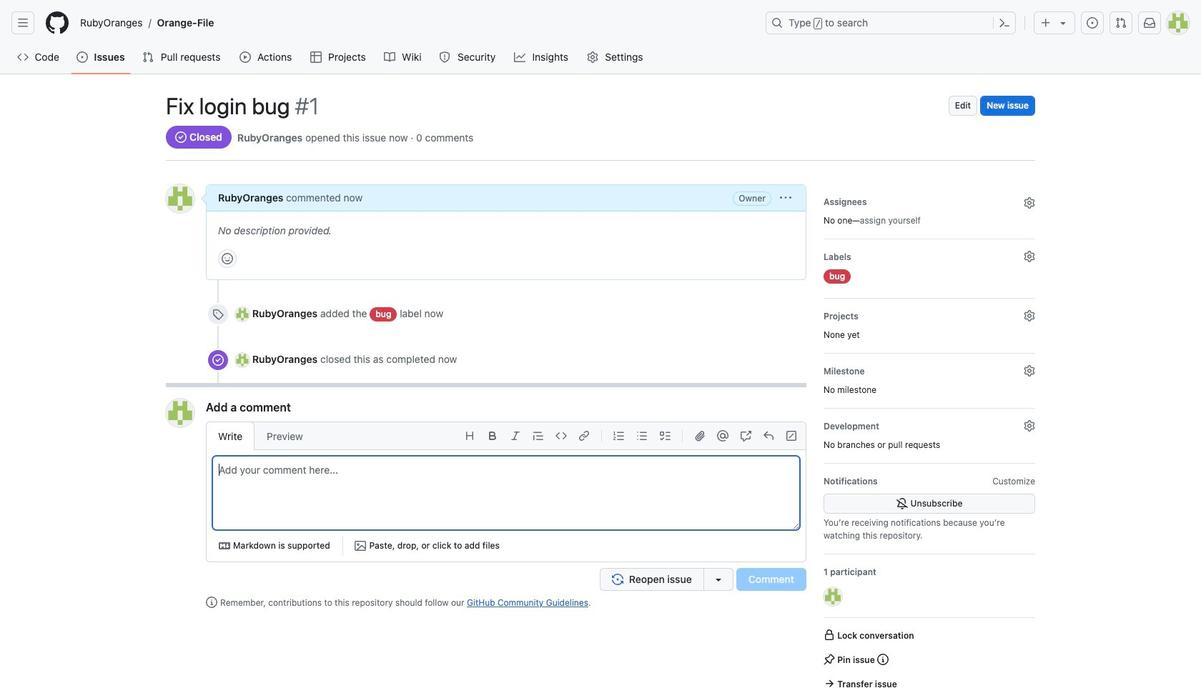 Task type: describe. For each thing, give the bounding box(es) containing it.
play image
[[239, 51, 251, 63]]

gear image inside select assignees element
[[1024, 197, 1036, 209]]

lock image
[[824, 630, 835, 642]]

2 gear image from the top
[[1024, 365, 1036, 377]]

2 vertical spatial gear image
[[1024, 251, 1036, 262]]

bell slash image
[[897, 498, 908, 510]]

issue opened image
[[1087, 17, 1099, 29]]

@rubyoranges image for tag icon
[[235, 308, 250, 322]]

triangle down image
[[1058, 17, 1069, 29]]

graph image
[[514, 51, 526, 63]]

issue closed image
[[212, 355, 224, 366]]

table image
[[310, 51, 322, 63]]

markdown image
[[219, 541, 230, 552]]

up to 3 issues can be pinned and they will appear publicly at the top of the issues page element
[[878, 654, 889, 666]]

add or remove reactions element
[[218, 250, 237, 268]]

2 @rubyoranges image from the top
[[166, 399, 195, 428]]

select projects element
[[824, 308, 1036, 342]]

add a comment tab list
[[206, 422, 315, 451]]

gear image for select projects element
[[1024, 310, 1036, 322]]

select assignees element
[[824, 193, 1036, 227]]

shield image
[[439, 51, 451, 63]]

@rubyoranges image for issue closed "icon"
[[235, 354, 250, 368]]

status: closed image
[[175, 132, 187, 143]]

homepage image
[[46, 11, 69, 34]]

show options image
[[780, 192, 792, 204]]

arrow right image
[[824, 679, 835, 689]]



Task type: vqa. For each thing, say whether or not it's contained in the screenshot.
topmost issue opened icon
yes



Task type: locate. For each thing, give the bounding box(es) containing it.
list
[[74, 11, 757, 34]]

code image
[[17, 51, 29, 63]]

1 vertical spatial @rubyoranges image
[[235, 354, 250, 368]]

gear image
[[1024, 310, 1036, 322], [1024, 365, 1036, 377], [1024, 421, 1036, 432]]

banner
[[0, 0, 1202, 74]]

issue reopened image
[[612, 574, 624, 586]]

book image
[[384, 51, 396, 63]]

inbox image
[[1144, 17, 1156, 29]]

2 vertical spatial gear image
[[1024, 421, 1036, 432]]

1 vertical spatial gear image
[[1024, 365, 1036, 377]]

command palette image
[[999, 17, 1011, 29]]

@rubyoranges image
[[235, 308, 250, 322], [235, 354, 250, 368], [824, 588, 843, 606]]

1 vertical spatial gear image
[[1024, 197, 1036, 209]]

0 horizontal spatial git pull request image
[[142, 51, 154, 63]]

git pull request image
[[1116, 17, 1127, 29], [142, 51, 154, 63]]

@rubyoranges image right tag icon
[[235, 308, 250, 322]]

gear image for link issues element on the bottom right of page
[[1024, 421, 1036, 432]]

0 vertical spatial gear image
[[587, 51, 598, 63]]

tab panel
[[207, 456, 806, 562]]

git pull request image for issue opened image
[[142, 51, 154, 63]]

gear image inside select projects element
[[1024, 310, 1036, 322]]

git pull request image right issue opened image
[[142, 51, 154, 63]]

@rubyoranges image up the lock image
[[824, 588, 843, 606]]

git pull request image for issue opened icon
[[1116, 17, 1127, 29]]

image image
[[355, 541, 367, 552]]

@rubyoranges image right issue closed "icon"
[[235, 354, 250, 368]]

link issues element
[[824, 418, 1036, 452]]

0 vertical spatial gear image
[[1024, 310, 1036, 322]]

2 vertical spatial @rubyoranges image
[[824, 588, 843, 606]]

tag image
[[212, 309, 224, 320]]

info image
[[206, 597, 217, 609]]

add or remove reactions image
[[222, 253, 233, 265]]

1 vertical spatial git pull request image
[[142, 51, 154, 63]]

issue opened image
[[77, 51, 88, 63]]

1 horizontal spatial git pull request image
[[1116, 17, 1127, 29]]

git pull request image right issue opened icon
[[1116, 17, 1127, 29]]

1 @rubyoranges image from the top
[[166, 185, 195, 213]]

0 vertical spatial git pull request image
[[1116, 17, 1127, 29]]

1 vertical spatial @rubyoranges image
[[166, 399, 195, 428]]

0 vertical spatial @rubyoranges image
[[235, 308, 250, 322]]

  text field
[[213, 457, 800, 530]]

up to 3 issues can be pinned and they will appear publicly at the top of the issues page image
[[878, 654, 889, 666]]

gear image inside link issues element
[[1024, 421, 1036, 432]]

@rubyoranges image
[[166, 185, 195, 213], [166, 399, 195, 428]]

0 vertical spatial @rubyoranges image
[[166, 185, 195, 213]]

3 gear image from the top
[[1024, 421, 1036, 432]]

gear image
[[587, 51, 598, 63], [1024, 197, 1036, 209], [1024, 251, 1036, 262]]

pin image
[[824, 654, 835, 666]]

1 gear image from the top
[[1024, 310, 1036, 322]]



